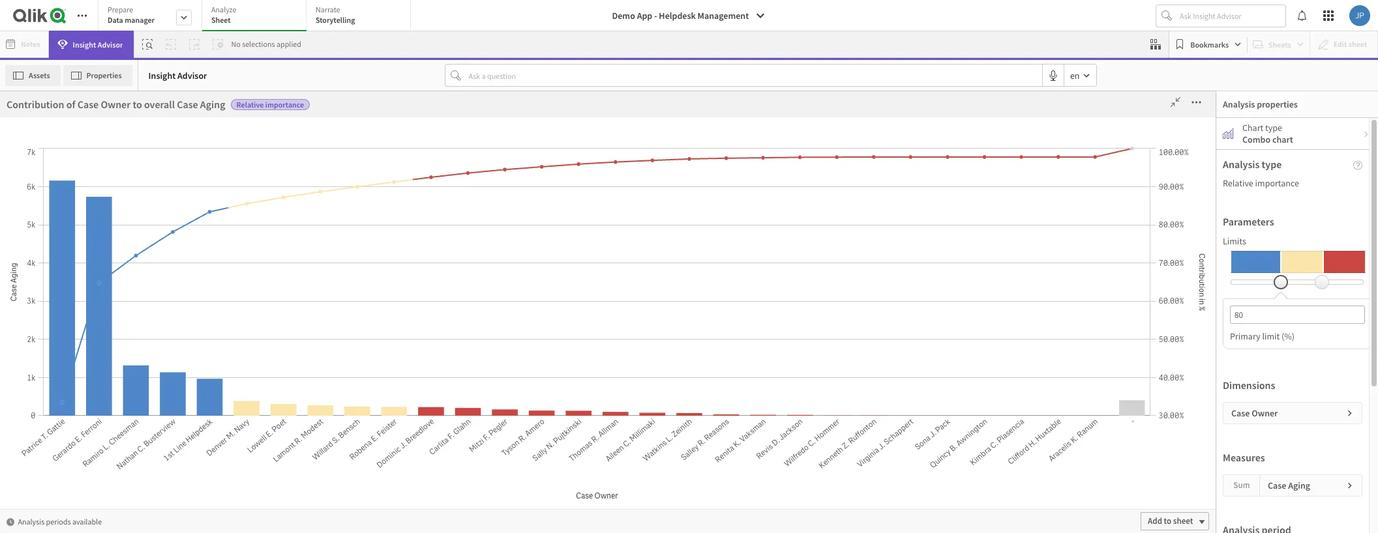 Task type: describe. For each thing, give the bounding box(es) containing it.
1 vertical spatial overall
[[362, 200, 393, 213]]

case aging inside case aging menu item
[[74, 203, 115, 215]]

e. for gerardo
[[1008, 436, 1015, 447]]

%ownerid button
[[67, 177, 161, 189]]

limit
[[1263, 331, 1280, 342]]

demo
[[612, 10, 635, 22]]

data
[[108, 15, 123, 25]]

en button
[[1065, 65, 1096, 86]]

high
[[140, 91, 185, 119]]

0 for wilfredo c. hommer
[[1168, 406, 1173, 417]]

auto-
[[207, 106, 231, 119]]

case inside "menu item"
[[74, 308, 92, 319]]

chart
[[1243, 122, 1264, 134]]

priority
[[177, 186, 209, 199]]

prepare data manager
[[108, 5, 155, 25]]

casenumber
[[74, 516, 123, 528]]

feister
[[1015, 376, 1040, 387]]

case owner inside menu item
[[74, 360, 119, 372]]

type inside case record type menu item
[[122, 412, 141, 424]]

case created date
[[74, 281, 143, 293]]

cases
[[234, 186, 259, 199]]

duration inside open cases vs duration * bubble size represents number of high priority open cases
[[77, 173, 119, 186]]

cases inside high priority cases 72
[[264, 91, 320, 119]]

cancel
[[1168, 106, 1194, 118]]

master
[[13, 158, 35, 168]]

case is closed menu item
[[67, 327, 187, 353]]

1 horizontal spatial to
[[351, 200, 360, 213]]

low
[[1050, 91, 1091, 119]]

1 vertical spatial advisor
[[177, 69, 207, 81]]

0 horizontal spatial to
[[133, 98, 142, 111]]

insight inside dropdown button
[[73, 39, 96, 49]]

helpdesk
[[659, 10, 696, 22]]

1 horizontal spatial importance
[[1255, 177, 1299, 189]]

aging inside menu item
[[94, 203, 115, 215]]

is inside grid
[[908, 252, 915, 263]]

no selections applied
[[231, 39, 301, 49]]

0 for denver m. navy
[[1168, 301, 1173, 312]]

true for salley r. reasons
[[888, 331, 904, 342]]

size
[[45, 186, 61, 199]]

owner inside grid
[[996, 252, 1022, 263]]

case count button
[[67, 255, 161, 267]]

narrate storytelling
[[316, 5, 355, 25]]

tab list inside application
[[98, 0, 416, 33]]

fields
[[24, 115, 44, 125]]

case is closed button
[[67, 334, 161, 345]]

items
[[37, 158, 55, 168]]

true for gerardo e. ferroni
[[888, 436, 904, 447]]

chart
[[1273, 134, 1293, 145]]

case record type button
[[67, 412, 161, 424]]

2 master items button from the left
[[1, 134, 67, 175]]

case owner button
[[67, 360, 161, 372]]

cases inside low priority cases 203
[[1170, 91, 1227, 119]]

selections tool image
[[1151, 39, 1161, 50]]

1 vertical spatial contribution of case owner to overall case aging
[[224, 200, 443, 213]]

properties button
[[63, 65, 132, 86]]

properties
[[87, 70, 122, 80]]

owner inside menu item
[[94, 360, 119, 372]]

open & resolved cases over time
[[7, 421, 167, 434]]

salley r. reasons
[[976, 331, 1041, 342]]

case owner inside grid
[[976, 252, 1022, 263]]

cases left by
[[602, 173, 630, 186]]

exit full screen image
[[1165, 96, 1186, 109]]

2 fields button from the left
[[1, 91, 67, 132]]

1 vertical spatial insight
[[148, 69, 176, 81]]

sheet
[[1173, 516, 1193, 527]]

primary
[[1230, 331, 1261, 342]]

rank
[[134, 464, 153, 476]]

advisor inside dropdown button
[[98, 39, 123, 49]]

totals not applicable for this column element
[[973, 266, 1091, 284]]

cancel button
[[1157, 102, 1206, 123]]

analysis for analysis type
[[1223, 158, 1260, 171]]

-
[[654, 10, 657, 22]]

case duration time button
[[67, 308, 161, 319]]

1 fields button from the left
[[0, 91, 67, 132]]

c. for wilfredo
[[1009, 406, 1017, 417]]

case aging button
[[67, 203, 161, 215]]

selections
[[242, 39, 275, 49]]

to inside button
[[1164, 516, 1172, 527]]

case owner group menu item
[[67, 379, 187, 405]]

case timetable
[[74, 438, 132, 450]]

e. for robena
[[1007, 376, 1013, 387]]

limits
[[1223, 235, 1246, 247]]

wilfredo
[[976, 406, 1008, 417]]

denver m. navy
[[976, 301, 1034, 312]]

periods
[[46, 517, 71, 527]]

case closed date
[[74, 229, 139, 241]]

duration inside "menu item"
[[94, 308, 127, 319]]

app
[[637, 10, 652, 22]]

wilfredo c. hommer
[[976, 406, 1051, 417]]

narrate
[[316, 5, 340, 14]]

by
[[632, 173, 643, 186]]

%ownerid menu item
[[67, 170, 187, 196]]

analysis periods available
[[18, 517, 102, 527]]

72
[[208, 119, 252, 166]]

low priority cases 203
[[1050, 91, 1227, 166]]

2 vertical spatial of
[[284, 200, 293, 213]]

bookmarks button
[[1172, 34, 1245, 55]]

medium
[[578, 91, 655, 119]]

analysis for analysis periods available
[[18, 517, 45, 527]]

ferroni
[[1017, 436, 1043, 447]]

master items
[[13, 158, 55, 168]]

cases inside open cases vs duration * bubble size represents number of high priority open cases
[[34, 173, 62, 186]]

case timetable menu item
[[67, 431, 187, 457]]

resolved
[[44, 421, 86, 434]]

case closed date menu item
[[67, 222, 187, 249]]

lowell
[[976, 451, 1001, 462]]

bubble
[[13, 186, 43, 199]]

0 for robena e. feister
[[1168, 376, 1173, 387]]

measures
[[1223, 451, 1265, 464]]

count
[[94, 255, 117, 267]]

case timetable rank menu item
[[67, 457, 187, 483]]

analyze sheet
[[211, 5, 236, 25]]

chart type combo chart
[[1243, 122, 1293, 145]]

owner inside 'menu item'
[[94, 386, 119, 398]]

(%)
[[1282, 331, 1295, 342]]

auto-analysis
[[207, 106, 267, 119]]

Search assets text field
[[67, 93, 196, 116]]

combo
[[1243, 134, 1271, 145]]

true for denver m. navy
[[888, 301, 904, 312]]

group
[[121, 386, 145, 398]]

closed inside menu item
[[94, 229, 120, 241]]

case inside 'menu item'
[[74, 334, 92, 345]]

0 vertical spatial of
[[66, 98, 75, 111]]

case duration time
[[74, 308, 148, 319]]

r.
[[1000, 331, 1008, 342]]

case owner group button
[[67, 386, 161, 398]]

robena
[[976, 376, 1005, 387]]

add
[[1148, 516, 1162, 527]]

james peterson image
[[1350, 5, 1371, 26]]

case owner group
[[74, 386, 145, 398]]

search image
[[1075, 252, 1083, 264]]

case timetable button
[[67, 438, 161, 450]]

priority for 203
[[1095, 91, 1165, 119]]

Ask Insight Advisor text field
[[1177, 5, 1286, 26]]

0 vertical spatial importance
[[265, 100, 304, 110]]

grid inside application
[[884, 249, 1181, 509]]

casenumber button
[[67, 516, 161, 528]]

add to sheet button
[[1141, 513, 1209, 531]]

time inside case duration time "menu item"
[[129, 308, 148, 319]]

assets button
[[5, 65, 60, 86]]

case inside menu item
[[74, 203, 92, 215]]

0 vertical spatial relative importance
[[237, 100, 304, 110]]

type for chart
[[1266, 122, 1283, 134]]

case record type
[[74, 412, 141, 424]]



Task type: vqa. For each thing, say whether or not it's contained in the screenshot.
rightmost 'customer'
no



Task type: locate. For each thing, give the bounding box(es) containing it.
2 vertical spatial case aging
[[1268, 480, 1311, 492]]

case inside 'menu item'
[[74, 386, 92, 398]]

case aging up 18364.641273148
[[1130, 252, 1172, 263]]

timetable down case timetable button on the bottom
[[94, 464, 132, 476]]

case aging inside grid
[[1130, 252, 1172, 263]]

0 horizontal spatial type
[[122, 412, 141, 424]]

primary limit (%)
[[1230, 331, 1295, 342]]

is up totals element
[[908, 252, 915, 263]]

closed up count
[[94, 229, 120, 241]]

assets
[[29, 70, 50, 80]]

importance down analysis type
[[1255, 177, 1299, 189]]

case is closed down case duration time
[[74, 334, 128, 345]]

type
[[1266, 122, 1283, 134], [1262, 158, 1282, 171]]

type for analysis
[[1262, 158, 1282, 171]]

1 vertical spatial case aging
[[1130, 252, 1172, 263]]

cases up the combo chart icon
[[1170, 91, 1227, 119]]

open for open cases by priority type
[[574, 173, 599, 186]]

insight advisor inside dropdown button
[[73, 39, 123, 49]]

2 horizontal spatial to
[[1164, 516, 1172, 527]]

small image
[[1363, 130, 1371, 138], [1346, 482, 1354, 490]]

1 vertical spatial importance
[[1255, 177, 1299, 189]]

overall
[[144, 98, 175, 111], [362, 200, 393, 213]]

record
[[94, 412, 120, 424]]

0 vertical spatial small image
[[1363, 130, 1371, 138]]

0 vertical spatial insight
[[73, 39, 96, 49]]

5 true from the top
[[888, 421, 904, 432]]

5 0 from the top
[[1168, 421, 1173, 432]]

owner
[[101, 98, 131, 111], [525, 151, 551, 162], [319, 200, 348, 213], [996, 252, 1022, 263], [94, 360, 119, 372], [94, 386, 119, 398], [1252, 408, 1278, 419]]

1 vertical spatial duration
[[94, 308, 127, 319]]

0 vertical spatial type
[[683, 173, 705, 186]]

0 vertical spatial insight advisor
[[73, 39, 123, 49]]

1 vertical spatial case is closed
[[74, 334, 128, 345]]

open cases by priority type
[[574, 173, 705, 186]]

1 vertical spatial closed
[[916, 252, 942, 263]]

1 vertical spatial is
[[94, 334, 100, 345]]

case count menu item
[[67, 249, 187, 275]]

is inside 'menu item'
[[94, 334, 100, 345]]

plasencia
[[1014, 421, 1050, 432]]

advisor down data
[[98, 39, 123, 49]]

case aging down represents
[[74, 203, 115, 215]]

1 horizontal spatial case is closed
[[888, 252, 942, 263]]

of inside open cases vs duration * bubble size represents number of high priority open cases
[[146, 186, 155, 199]]

1 horizontal spatial small image
[[1363, 130, 1371, 138]]

2 vertical spatial analysis
[[18, 517, 45, 527]]

duration
[[77, 173, 119, 186], [94, 308, 127, 319]]

contribution up the fields
[[7, 98, 64, 111]]

closed inside 'menu item'
[[102, 334, 128, 345]]

18364.641273148
[[1098, 269, 1172, 281]]

timetable down over
[[94, 438, 132, 450]]

case is closed up totals element
[[888, 252, 942, 263]]

timetable for case timetable rank
[[94, 464, 132, 476]]

more image
[[1186, 96, 1207, 109]]

medium priority cases 142
[[578, 91, 791, 166]]

0 for salley r. reasons
[[1168, 331, 1173, 342]]

represents
[[63, 186, 109, 199]]

open
[[7, 173, 32, 186], [574, 173, 599, 186], [7, 421, 32, 434]]

1 0 from the top
[[1168, 301, 1173, 312]]

type down 142
[[683, 173, 705, 186]]

type right chart
[[1266, 122, 1283, 134]]

4 true from the top
[[888, 406, 904, 417]]

1 vertical spatial small image
[[1346, 482, 1354, 490]]

case is closed inside 'menu item'
[[74, 334, 128, 345]]

type inside chart type combo chart
[[1266, 122, 1283, 134]]

cases inside medium priority cases 142
[[734, 91, 791, 119]]

time right over
[[144, 421, 167, 434]]

true for robena e. feister
[[888, 376, 904, 387]]

1 vertical spatial relative
[[1223, 177, 1254, 189]]

hommer
[[1019, 406, 1051, 417]]

0 horizontal spatial overall
[[144, 98, 175, 111]]

grid
[[884, 249, 1181, 509]]

0 vertical spatial to
[[133, 98, 142, 111]]

analysis
[[231, 106, 267, 119]]

0 vertical spatial timetable
[[94, 438, 132, 450]]

open
[[211, 186, 232, 199]]

date for case created date
[[125, 281, 143, 293]]

1 vertical spatial c.
[[1005, 421, 1012, 432]]

3 0 from the top
[[1168, 376, 1173, 387]]

kimbra
[[976, 421, 1003, 432]]

1 vertical spatial type
[[122, 412, 141, 424]]

insight up high
[[148, 69, 176, 81]]

0 vertical spatial small image
[[1346, 410, 1354, 417]]

type down 'chart'
[[1262, 158, 1282, 171]]

date down case aging menu item
[[121, 229, 139, 241]]

0 vertical spatial type
[[1266, 122, 1283, 134]]

1 vertical spatial of
[[146, 186, 155, 199]]

1 vertical spatial insight advisor
[[148, 69, 207, 81]]

case is closed
[[888, 252, 942, 263], [74, 334, 128, 345]]

open for open & resolved cases over time
[[7, 421, 32, 434]]

203
[[1106, 119, 1171, 166]]

1 horizontal spatial is
[[908, 252, 915, 263]]

duration down created
[[94, 308, 127, 319]]

menu inside application
[[67, 144, 196, 534]]

c.
[[1009, 406, 1017, 417], [1005, 421, 1012, 432]]

closed up totals element
[[916, 252, 942, 263]]

1 vertical spatial timetable
[[94, 464, 132, 476]]

priority inside medium priority cases 142
[[659, 91, 729, 119]]

1 horizontal spatial insight
[[148, 69, 176, 81]]

1 horizontal spatial small image
[[1346, 410, 1354, 417]]

e. down kimbra c. plasencia
[[1008, 436, 1015, 447]]

%ownerid
[[74, 177, 114, 189]]

0 vertical spatial case is closed
[[888, 252, 942, 263]]

to
[[133, 98, 142, 111], [351, 200, 360, 213], [1164, 516, 1172, 527]]

importance
[[265, 100, 304, 110], [1255, 177, 1299, 189]]

1 vertical spatial date
[[125, 281, 143, 293]]

0 horizontal spatial importance
[[265, 100, 304, 110]]

date
[[121, 229, 139, 241], [125, 281, 143, 293]]

analysis down combo
[[1223, 158, 1260, 171]]

tab list
[[98, 0, 416, 33]]

relative importance right auto-
[[237, 100, 304, 110]]

0 vertical spatial contribution
[[7, 98, 64, 111]]

1 timetable from the top
[[94, 438, 132, 450]]

case closed date button
[[67, 229, 161, 241]]

open left the &
[[7, 421, 32, 434]]

e. for lowell
[[1002, 451, 1009, 462]]

high
[[157, 186, 176, 199]]

relative importance down analysis type
[[1223, 177, 1299, 189]]

insight advisor button
[[49, 31, 134, 58]]

0 horizontal spatial contribution
[[7, 98, 64, 111]]

smart search image
[[143, 39, 153, 50]]

1 horizontal spatial of
[[146, 186, 155, 199]]

case inside menu item
[[74, 412, 92, 424]]

case count
[[74, 255, 117, 267]]

search image
[[958, 252, 966, 264]]

vs
[[64, 173, 75, 186]]

0 for kimbra c. plasencia
[[1168, 421, 1173, 432]]

0 horizontal spatial small image
[[1346, 482, 1354, 490]]

analysis
[[1223, 99, 1255, 110], [1223, 158, 1260, 171], [18, 517, 45, 527]]

case is closed. press space to sort on this column. element
[[885, 249, 951, 266]]

case timetable rank
[[74, 464, 153, 476]]

2 vertical spatial closed
[[102, 334, 128, 345]]

casenumber menu item
[[67, 509, 187, 534]]

closed up case owner button
[[102, 334, 128, 345]]

true for kimbra c. plasencia
[[888, 421, 904, 432]]

0 vertical spatial c.
[[1009, 406, 1017, 417]]

0 vertical spatial relative
[[237, 100, 264, 110]]

true
[[888, 301, 904, 312], [888, 331, 904, 342], [888, 376, 904, 387], [888, 406, 904, 417], [888, 421, 904, 432], [888, 436, 904, 447]]

0
[[1168, 301, 1173, 312], [1168, 331, 1173, 342], [1168, 376, 1173, 387], [1168, 406, 1173, 417], [1168, 421, 1173, 432]]

1 horizontal spatial type
[[683, 173, 705, 186]]

1 horizontal spatial case aging
[[1130, 252, 1172, 263]]

application
[[0, 0, 1378, 534]]

case aging
[[74, 203, 115, 215], [1130, 252, 1172, 263], [1268, 480, 1311, 492]]

case owner
[[505, 151, 551, 162], [976, 252, 1022, 263], [74, 360, 119, 372], [1232, 408, 1278, 419]]

142
[[652, 119, 717, 166]]

priority inside high priority cases 72
[[189, 91, 259, 119]]

priority inside low priority cases 203
[[1095, 91, 1165, 119]]

analysis left periods
[[18, 517, 45, 527]]

gerardo e. ferroni
[[976, 436, 1043, 447]]

sheet
[[211, 15, 231, 25]]

1 vertical spatial analysis
[[1223, 158, 1260, 171]]

contribution down cases on the top left
[[224, 200, 282, 213]]

1 vertical spatial relative importance
[[1223, 177, 1299, 189]]

open for open cases vs duration * bubble size represents number of high priority open cases
[[7, 173, 32, 186]]

0 vertical spatial date
[[121, 229, 139, 241]]

1 vertical spatial time
[[144, 421, 167, 434]]

case owner. press space to sort on this column. element
[[973, 249, 1068, 266]]

1 horizontal spatial contribution
[[224, 200, 282, 213]]

0 horizontal spatial small image
[[7, 518, 14, 526]]

e. left poet
[[1002, 451, 1009, 462]]

analysis properties
[[1223, 99, 1298, 110]]

duration right the vs
[[77, 173, 119, 186]]

denver
[[976, 301, 1003, 312]]

0 horizontal spatial insight
[[73, 39, 96, 49]]

1 horizontal spatial advisor
[[177, 69, 207, 81]]

insight advisor
[[73, 39, 123, 49], [148, 69, 207, 81]]

small image
[[1346, 410, 1354, 417], [7, 518, 14, 526]]

2 horizontal spatial case aging
[[1268, 480, 1311, 492]]

importance down applied
[[265, 100, 304, 110]]

Ask a question text field
[[466, 65, 1042, 86]]

c. up the gerardo e. ferroni
[[1005, 421, 1012, 432]]

tab list containing prepare
[[98, 0, 416, 33]]

cases down items on the top left of page
[[34, 173, 62, 186]]

advisor up high
[[177, 69, 207, 81]]

1 vertical spatial small image
[[7, 518, 14, 526]]

combo chart image
[[1223, 129, 1234, 139]]

grid containing case is closed
[[884, 249, 1181, 509]]

type right the record at the bottom left of the page
[[122, 412, 141, 424]]

is
[[908, 252, 915, 263], [94, 334, 100, 345]]

totals element
[[885, 266, 973, 284]]

c. for kimbra
[[1005, 421, 1012, 432]]

0 vertical spatial e.
[[1007, 376, 1013, 387]]

case aging right sum button
[[1268, 480, 1311, 492]]

0 horizontal spatial relative
[[237, 100, 264, 110]]

0 vertical spatial overall
[[144, 98, 175, 111]]

no
[[231, 39, 241, 49]]

case created date button
[[67, 281, 161, 293]]

open inside open cases vs duration * bubble size represents number of high priority open cases
[[7, 173, 32, 186]]

2 0 from the top
[[1168, 331, 1173, 342]]

case duration time menu item
[[67, 301, 187, 327]]

insight advisor up high
[[148, 69, 207, 81]]

analysis for analysis properties
[[1223, 99, 1255, 110]]

case
[[77, 98, 99, 111], [177, 98, 198, 111], [505, 151, 523, 162], [295, 200, 317, 213], [395, 200, 416, 213], [74, 203, 92, 215], [74, 229, 92, 241], [888, 252, 906, 263], [976, 252, 995, 263], [1130, 252, 1149, 263], [74, 255, 92, 267], [74, 281, 92, 293], [74, 308, 92, 319], [74, 334, 92, 345], [74, 360, 92, 372], [74, 386, 92, 398], [1232, 408, 1250, 419], [74, 412, 92, 424], [74, 438, 92, 450], [74, 464, 92, 476], [1268, 480, 1287, 492]]

aging inside grid
[[1150, 252, 1172, 263]]

available
[[72, 517, 102, 527]]

analyze
[[211, 5, 236, 14]]

1 horizontal spatial relative
[[1223, 177, 1254, 189]]

0 vertical spatial advisor
[[98, 39, 123, 49]]

relative importance
[[237, 100, 304, 110], [1223, 177, 1299, 189]]

insight advisor down data
[[73, 39, 123, 49]]

over
[[119, 421, 141, 434]]

6 true from the top
[[888, 436, 904, 447]]

time down case created date menu item
[[129, 308, 148, 319]]

2 true from the top
[[888, 331, 904, 342]]

1 vertical spatial type
[[1262, 158, 1282, 171]]

application containing 72
[[0, 0, 1378, 534]]

gerardo
[[976, 436, 1006, 447]]

open cases vs duration * bubble size represents number of high priority open cases
[[7, 173, 259, 199]]

en
[[1070, 69, 1080, 81]]

poet
[[1011, 451, 1028, 462]]

demo app - helpdesk management
[[612, 10, 749, 22]]

0 horizontal spatial case is closed
[[74, 334, 128, 345]]

1 vertical spatial contribution
[[224, 200, 282, 213]]

2 vertical spatial to
[[1164, 516, 1172, 527]]

insight up properties button
[[73, 39, 96, 49]]

0 horizontal spatial of
[[66, 98, 75, 111]]

case aging menu item
[[67, 196, 187, 222]]

lowell e. poet
[[976, 451, 1028, 462]]

4 0 from the top
[[1168, 406, 1173, 417]]

relative down analysis type
[[1223, 177, 1254, 189]]

created
[[94, 281, 123, 293]]

case created date menu item
[[67, 275, 187, 301]]

true for wilfredo c. hommer
[[888, 406, 904, 417]]

cases down applied
[[264, 91, 320, 119]]

None number field
[[1230, 306, 1365, 324]]

0 vertical spatial duration
[[77, 173, 119, 186]]

relative
[[237, 100, 264, 110], [1223, 177, 1254, 189]]

kimbra c. plasencia
[[976, 421, 1050, 432]]

date for case closed date
[[121, 229, 139, 241]]

0 vertical spatial is
[[908, 252, 915, 263]]

*
[[7, 186, 11, 199]]

cases down ask a question text box
[[734, 91, 791, 119]]

0 vertical spatial case aging
[[74, 203, 115, 215]]

priority for 72
[[189, 91, 259, 119]]

date right created
[[125, 281, 143, 293]]

&
[[34, 421, 41, 434]]

0 horizontal spatial relative importance
[[237, 100, 304, 110]]

0 horizontal spatial is
[[94, 334, 100, 345]]

0 vertical spatial contribution of case owner to overall case aging
[[7, 98, 225, 111]]

add to sheet
[[1148, 516, 1193, 527]]

manager
[[125, 15, 155, 25]]

2 vertical spatial e.
[[1002, 451, 1009, 462]]

open down master
[[7, 173, 32, 186]]

is down case duration time
[[94, 334, 100, 345]]

0 vertical spatial closed
[[94, 229, 120, 241]]

timetable for case timetable
[[94, 438, 132, 450]]

3 true from the top
[[888, 376, 904, 387]]

0 vertical spatial analysis
[[1223, 99, 1255, 110]]

0 horizontal spatial insight advisor
[[73, 39, 123, 49]]

1 vertical spatial to
[[351, 200, 360, 213]]

applied
[[277, 39, 301, 49]]

of
[[66, 98, 75, 111], [146, 186, 155, 199], [284, 200, 293, 213]]

1 true from the top
[[888, 301, 904, 312]]

1 horizontal spatial insight advisor
[[148, 69, 207, 81]]

cases up case timetable at the bottom left of page
[[88, 421, 117, 434]]

1 vertical spatial e.
[[1008, 436, 1015, 447]]

master items button
[[0, 134, 67, 175], [1, 134, 67, 175]]

relative right auto-
[[237, 100, 264, 110]]

analysis up chart
[[1223, 99, 1255, 110]]

menu
[[67, 144, 196, 534]]

number
[[111, 186, 144, 199]]

priority for 142
[[659, 91, 729, 119]]

e. left "feister"
[[1007, 376, 1013, 387]]

case record type menu item
[[67, 405, 187, 431]]

help image
[[1354, 161, 1363, 170]]

c. up kimbra c. plasencia
[[1009, 406, 1017, 417]]

management
[[698, 10, 749, 22]]

case owner menu item
[[67, 353, 187, 379]]

robena e. feister
[[976, 376, 1040, 387]]

navy
[[1015, 301, 1034, 312]]

sum button
[[1224, 476, 1260, 496]]

2 horizontal spatial of
[[284, 200, 293, 213]]

priority
[[189, 91, 259, 119], [659, 91, 729, 119], [1095, 91, 1165, 119], [645, 173, 681, 186]]

open left by
[[574, 173, 599, 186]]

0 horizontal spatial advisor
[[98, 39, 123, 49]]

1 horizontal spatial relative importance
[[1223, 177, 1299, 189]]

1 horizontal spatial overall
[[362, 200, 393, 213]]

dimensions
[[1223, 379, 1276, 392]]

0 vertical spatial time
[[129, 308, 148, 319]]

none number field inside application
[[1230, 306, 1365, 324]]

2 timetable from the top
[[94, 464, 132, 476]]

0 horizontal spatial case aging
[[74, 203, 115, 215]]

1 master items button from the left
[[0, 134, 67, 175]]

menu containing %ownerid
[[67, 144, 196, 534]]



